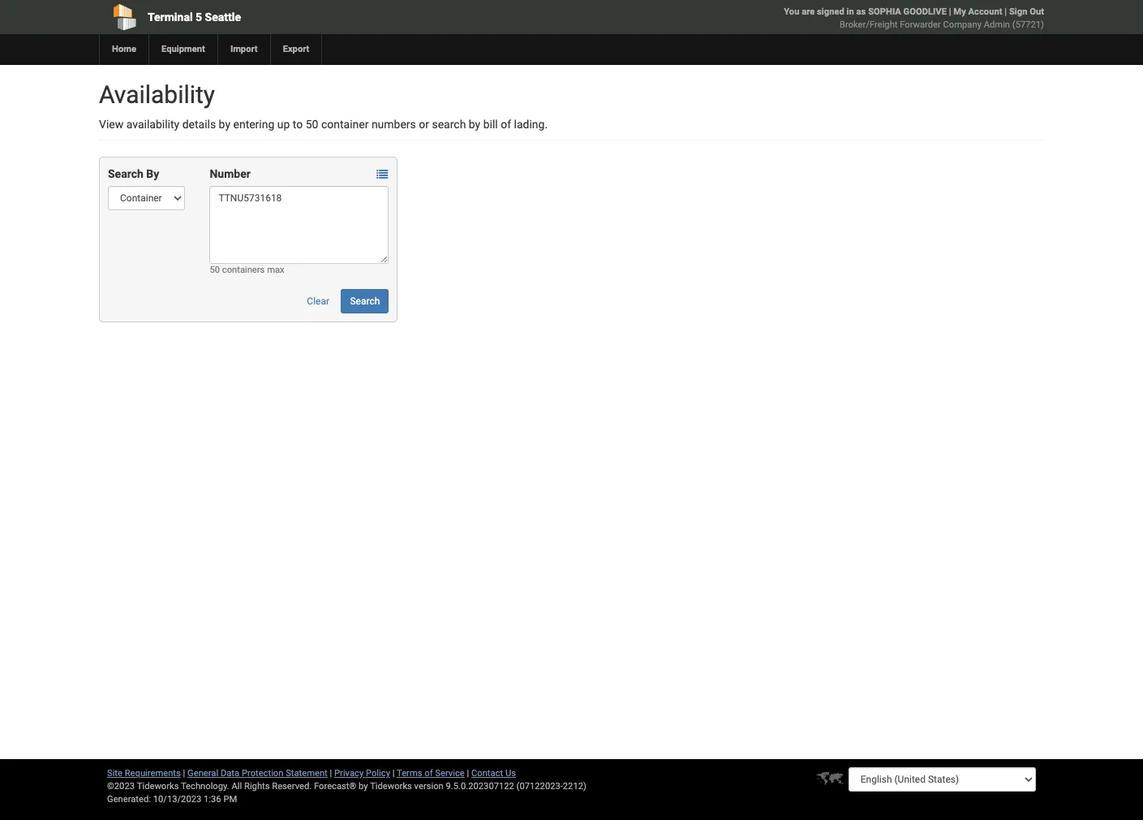 Task type: describe. For each thing, give the bounding box(es) containing it.
requirements
[[125, 768, 181, 779]]

seattle
[[205, 11, 241, 24]]

(07122023-
[[517, 781, 563, 792]]

reserved.
[[272, 781, 312, 792]]

account
[[969, 6, 1003, 17]]

contact us link
[[472, 768, 516, 779]]

you are signed in as sophia goodlive | my account | sign out broker/freight forwarder company admin (57721)
[[784, 6, 1045, 30]]

5
[[196, 11, 202, 24]]

pm
[[224, 794, 237, 805]]

contact
[[472, 768, 504, 779]]

service
[[435, 768, 465, 779]]

search
[[432, 118, 466, 131]]

| left sign
[[1005, 6, 1008, 17]]

sign out link
[[1010, 6, 1045, 17]]

version
[[415, 781, 444, 792]]

search button
[[341, 289, 389, 313]]

0 vertical spatial of
[[501, 118, 512, 131]]

or
[[419, 118, 430, 131]]

terminal 5 seattle link
[[99, 0, 479, 34]]

bill
[[484, 118, 498, 131]]

out
[[1030, 6, 1045, 17]]

technology.
[[181, 781, 230, 792]]

site
[[107, 768, 123, 779]]

search for search by
[[108, 167, 144, 180]]

50 containers max
[[210, 265, 285, 275]]

view
[[99, 118, 124, 131]]

broker/freight
[[840, 19, 898, 30]]

details
[[182, 118, 216, 131]]

as
[[857, 6, 867, 17]]

1 horizontal spatial 50
[[306, 118, 319, 131]]

availability
[[126, 118, 180, 131]]

9.5.0.202307122
[[446, 781, 515, 792]]

policy
[[366, 768, 391, 779]]

site requirements | general data protection statement | privacy policy | terms of service | contact us ©2023 tideworks technology. all rights reserved. forecast® by tideworks version 9.5.0.202307122 (07122023-2212) generated: 10/13/2023 1:36 pm
[[107, 768, 587, 805]]

home
[[112, 44, 136, 54]]

forecast®
[[314, 781, 357, 792]]

search by
[[108, 167, 159, 180]]

tideworks
[[370, 781, 412, 792]]

entering
[[233, 118, 275, 131]]

| up 9.5.0.202307122
[[467, 768, 469, 779]]

data
[[221, 768, 240, 779]]



Task type: locate. For each thing, give the bounding box(es) containing it.
number
[[210, 167, 251, 180]]

(57721)
[[1013, 19, 1045, 30]]

general data protection statement link
[[188, 768, 328, 779]]

import link
[[217, 34, 270, 65]]

all
[[232, 781, 242, 792]]

terms
[[397, 768, 423, 779]]

general
[[188, 768, 219, 779]]

10/13/2023
[[153, 794, 202, 805]]

1 horizontal spatial of
[[501, 118, 512, 131]]

by
[[146, 167, 159, 180]]

equipment link
[[149, 34, 217, 65]]

search left by
[[108, 167, 144, 180]]

search for search
[[350, 296, 380, 307]]

sign
[[1010, 6, 1028, 17]]

| left general
[[183, 768, 185, 779]]

site requirements link
[[107, 768, 181, 779]]

sophia
[[869, 6, 902, 17]]

by down privacy policy link
[[359, 781, 368, 792]]

container
[[321, 118, 369, 131]]

company
[[944, 19, 982, 30]]

Number text field
[[210, 186, 389, 264]]

50 left "containers"
[[210, 265, 220, 275]]

2 horizontal spatial by
[[469, 118, 481, 131]]

goodlive
[[904, 6, 947, 17]]

2212)
[[563, 781, 587, 792]]

clear
[[307, 296, 330, 307]]

are
[[802, 6, 815, 17]]

50
[[306, 118, 319, 131], [210, 265, 220, 275]]

of up version
[[425, 768, 433, 779]]

terminal
[[148, 11, 193, 24]]

equipment
[[162, 44, 205, 54]]

0 vertical spatial search
[[108, 167, 144, 180]]

1 vertical spatial 50
[[210, 265, 220, 275]]

rights
[[244, 781, 270, 792]]

1 vertical spatial of
[[425, 768, 433, 779]]

max
[[267, 265, 285, 275]]

export
[[283, 44, 310, 54]]

numbers
[[372, 118, 416, 131]]

us
[[506, 768, 516, 779]]

1 horizontal spatial search
[[350, 296, 380, 307]]

import
[[230, 44, 258, 54]]

0 horizontal spatial 50
[[210, 265, 220, 275]]

in
[[847, 6, 855, 17]]

forwarder
[[901, 19, 942, 30]]

1 vertical spatial search
[[350, 296, 380, 307]]

by right 'details'
[[219, 118, 231, 131]]

1 horizontal spatial by
[[359, 781, 368, 792]]

you
[[784, 6, 800, 17]]

|
[[950, 6, 952, 17], [1005, 6, 1008, 17], [183, 768, 185, 779], [330, 768, 332, 779], [393, 768, 395, 779], [467, 768, 469, 779]]

home link
[[99, 34, 149, 65]]

admin
[[985, 19, 1011, 30]]

by
[[219, 118, 231, 131], [469, 118, 481, 131], [359, 781, 368, 792]]

of right the bill
[[501, 118, 512, 131]]

by left the bill
[[469, 118, 481, 131]]

0 vertical spatial 50
[[306, 118, 319, 131]]

0 horizontal spatial search
[[108, 167, 144, 180]]

terms of service link
[[397, 768, 465, 779]]

export link
[[270, 34, 322, 65]]

lading.
[[514, 118, 548, 131]]

view availability details by entering up to 50 container numbers or search by bill of lading.
[[99, 118, 548, 131]]

of inside site requirements | general data protection statement | privacy policy | terms of service | contact us ©2023 tideworks technology. all rights reserved. forecast® by tideworks version 9.5.0.202307122 (07122023-2212) generated: 10/13/2023 1:36 pm
[[425, 768, 433, 779]]

show list image
[[377, 169, 388, 180]]

0 horizontal spatial by
[[219, 118, 231, 131]]

| up tideworks at left
[[393, 768, 395, 779]]

©2023 tideworks
[[107, 781, 179, 792]]

my
[[954, 6, 967, 17]]

| left the my
[[950, 6, 952, 17]]

clear button
[[298, 289, 339, 313]]

statement
[[286, 768, 328, 779]]

50 right to
[[306, 118, 319, 131]]

protection
[[242, 768, 284, 779]]

containers
[[222, 265, 265, 275]]

privacy policy link
[[335, 768, 391, 779]]

terminal 5 seattle
[[148, 11, 241, 24]]

my account link
[[954, 6, 1003, 17]]

search inside button
[[350, 296, 380, 307]]

of
[[501, 118, 512, 131], [425, 768, 433, 779]]

privacy
[[335, 768, 364, 779]]

1:36
[[204, 794, 221, 805]]

availability
[[99, 80, 215, 109]]

up
[[277, 118, 290, 131]]

| up 'forecast®'
[[330, 768, 332, 779]]

generated:
[[107, 794, 151, 805]]

search right clear button
[[350, 296, 380, 307]]

search
[[108, 167, 144, 180], [350, 296, 380, 307]]

0 horizontal spatial of
[[425, 768, 433, 779]]

to
[[293, 118, 303, 131]]

by inside site requirements | general data protection statement | privacy policy | terms of service | contact us ©2023 tideworks technology. all rights reserved. forecast® by tideworks version 9.5.0.202307122 (07122023-2212) generated: 10/13/2023 1:36 pm
[[359, 781, 368, 792]]

signed
[[818, 6, 845, 17]]



